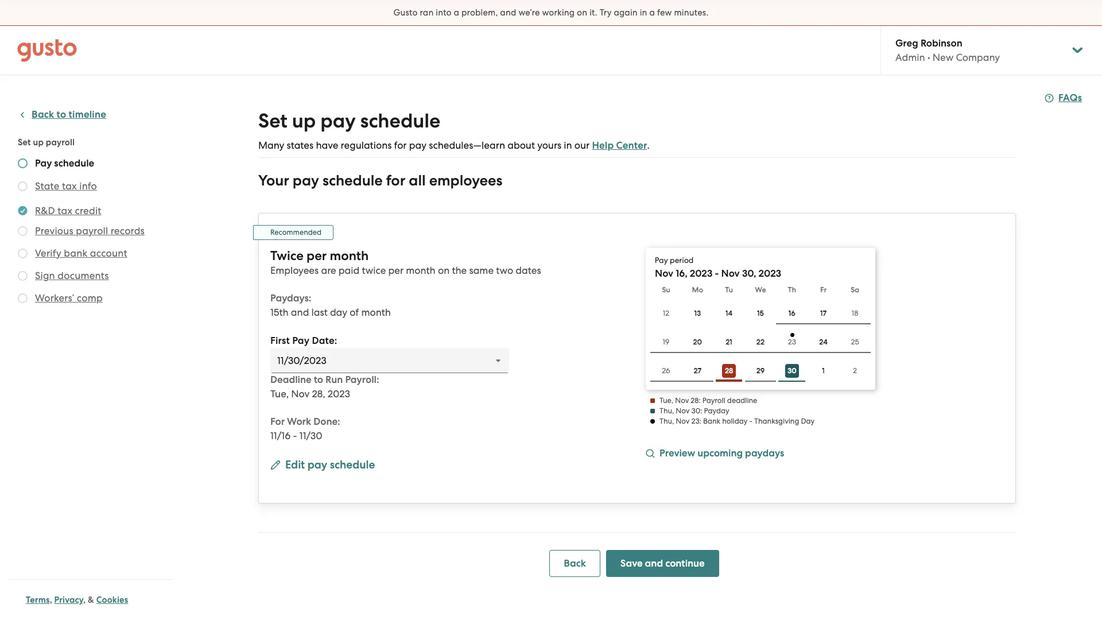 Task type: vqa. For each thing, say whether or not it's contained in the screenshot.


Task type: locate. For each thing, give the bounding box(es) containing it.
1 vertical spatial :
[[701, 407, 703, 415]]

2 thu, from the top
[[660, 417, 674, 426]]

set up many
[[258, 109, 288, 133]]

2 horizontal spatial 2023
[[759, 268, 782, 280]]

payroll inside button
[[76, 225, 108, 237]]

on left the
[[438, 265, 450, 276]]

0 vertical spatial tax
[[62, 180, 77, 192]]

workers' comp
[[35, 292, 103, 304]]

terms
[[26, 595, 50, 605]]

2 a from the left
[[650, 7, 655, 18]]

payroll down the credit
[[76, 225, 108, 237]]

2023 down run
[[328, 388, 350, 400]]

0 horizontal spatial and
[[291, 307, 309, 318]]

up for pay
[[292, 109, 316, 133]]

up up the states
[[292, 109, 316, 133]]

: down tue, nov 28 : payroll deadline
[[701, 407, 703, 415]]

verify
[[35, 248, 61, 259]]

2023 inside the deadline to run payroll: tue, nov 28, 2023
[[328, 388, 350, 400]]

1 horizontal spatial module__icon___go7vc image
[[646, 449, 655, 458]]

r&d
[[35, 205, 55, 217]]

nov up tu
[[722, 268, 740, 280]]

20
[[694, 338, 703, 346]]

payroll up pay schedule
[[46, 137, 75, 148]]

states
[[287, 140, 314, 151]]

1 vertical spatial on
[[438, 265, 450, 276]]

module__icon___go7vc image left preview
[[646, 449, 655, 458]]

set
[[258, 109, 288, 133], [18, 137, 31, 148]]

tue, up thu, nov 30 : payday
[[660, 396, 674, 405]]

28 down the 21 at the right
[[725, 367, 734, 375]]

on left it.
[[577, 7, 588, 18]]

back inside back to timeline button
[[32, 109, 54, 121]]

1 vertical spatial pay
[[655, 256, 668, 265]]

0 vertical spatial on
[[577, 7, 588, 18]]

30 left 1
[[788, 367, 797, 375]]

for work done: 11/16 - 11/30
[[271, 416, 340, 442]]

to inside button
[[57, 109, 66, 121]]

1 , from the left
[[50, 595, 52, 605]]

: up thu, nov 30 : payday
[[699, 396, 701, 405]]

0 vertical spatial to
[[57, 109, 66, 121]]

verify bank account
[[35, 248, 127, 259]]

1 horizontal spatial 30
[[788, 367, 797, 375]]

thu, down thu, nov 30 : payday
[[660, 417, 674, 426]]

1 vertical spatial for
[[386, 172, 406, 190]]

up
[[292, 109, 316, 133], [33, 137, 44, 148]]

back left the save
[[564, 557, 586, 570]]

2023
[[690, 268, 713, 280], [759, 268, 782, 280], [328, 388, 350, 400]]

1 vertical spatial set
[[18, 137, 31, 148]]

your
[[258, 172, 289, 190]]

0 horizontal spatial payroll
[[46, 137, 75, 148]]

pay
[[321, 109, 356, 133], [409, 140, 427, 151], [293, 172, 319, 190], [308, 458, 328, 472]]

pay schedule
[[35, 157, 94, 169]]

module__icon___go7vc image inside preview upcoming paydays button
[[646, 449, 655, 458]]

-
[[715, 268, 719, 280], [750, 417, 753, 426], [293, 430, 297, 442]]

0 horizontal spatial tue,
[[271, 388, 289, 400]]

17
[[821, 309, 827, 318]]

module__icon___go7vc image inside the edit pay schedule button
[[271, 460, 281, 470]]

pay inside pay period nov 16, 2023 - nov 30, 2023
[[655, 256, 668, 265]]

nov down deadline
[[291, 388, 310, 400]]

on inside twice per month employees are paid twice per month on the same two dates
[[438, 265, 450, 276]]

1 horizontal spatial up
[[292, 109, 316, 133]]

check image down circle check image
[[18, 226, 28, 236]]

nov up the su
[[655, 268, 674, 280]]

a right the into
[[454, 7, 460, 18]]

many
[[258, 140, 284, 151]]

month right of at left
[[362, 307, 391, 318]]

1 vertical spatial thu,
[[660, 417, 674, 426]]

month
[[330, 248, 369, 264], [406, 265, 436, 276], [362, 307, 391, 318]]

0 horizontal spatial in
[[564, 140, 572, 151]]

0 vertical spatial module__icon___go7vc image
[[646, 449, 655, 458]]

0 vertical spatial per
[[307, 248, 327, 264]]

4 check image from the top
[[18, 294, 28, 303]]

nov down thu, nov 30 : payday
[[676, 417, 690, 426]]

set up payroll
[[18, 137, 75, 148]]

0 horizontal spatial 30
[[692, 407, 701, 415]]

, left privacy
[[50, 595, 52, 605]]

1 vertical spatial 23
[[692, 417, 700, 426]]

payroll
[[46, 137, 75, 148], [76, 225, 108, 237]]

run
[[326, 374, 343, 386]]

check image for state
[[18, 182, 28, 191]]

paid
[[339, 265, 360, 276]]

2 horizontal spatial pay
[[655, 256, 668, 265]]

1 vertical spatial month
[[406, 265, 436, 276]]

0 vertical spatial thu,
[[660, 407, 674, 415]]

pay down set up payroll
[[35, 157, 52, 169]]

1 horizontal spatial set
[[258, 109, 288, 133]]

in left our
[[564, 140, 572, 151]]

0 horizontal spatial back
[[32, 109, 54, 121]]

1 vertical spatial to
[[314, 374, 323, 386]]

0 vertical spatial up
[[292, 109, 316, 133]]

back inside back button
[[564, 557, 586, 570]]

schedule inside button
[[330, 458, 375, 472]]

1 vertical spatial 28
[[691, 396, 699, 405]]

yours
[[538, 140, 562, 151]]

month up "paid"
[[330, 248, 369, 264]]

and right the save
[[645, 557, 663, 570]]

and down paydays:
[[291, 307, 309, 318]]

28
[[725, 367, 734, 375], [691, 396, 699, 405]]

have
[[316, 140, 339, 151]]

pay inside button
[[308, 458, 328, 472]]

all
[[409, 172, 426, 190]]

1 horizontal spatial in
[[640, 7, 648, 18]]

30 down tue, nov 28 : payroll deadline
[[692, 407, 701, 415]]

same
[[469, 265, 494, 276]]

module__icon___go7vc image
[[646, 449, 655, 458], [271, 460, 281, 470]]

to inside the deadline to run payroll: tue, nov 28, 2023
[[314, 374, 323, 386]]

1 vertical spatial 30
[[692, 407, 701, 415]]

0 vertical spatial -
[[715, 268, 719, 280]]

back button
[[550, 550, 601, 577]]

,
[[50, 595, 52, 605], [83, 595, 86, 605]]

: for tue, nov 28
[[699, 396, 701, 405]]

&
[[88, 595, 94, 605]]

11/16
[[271, 430, 291, 442]]

1 vertical spatial module__icon___go7vc image
[[271, 460, 281, 470]]

1 horizontal spatial -
[[715, 268, 719, 280]]

3 check image from the top
[[18, 271, 28, 281]]

1 vertical spatial payroll
[[76, 225, 108, 237]]

bank
[[704, 417, 721, 426]]

module__icon___go7vc image for edit pay schedule
[[271, 460, 281, 470]]

2 check image from the top
[[18, 226, 28, 236]]

check image
[[18, 182, 28, 191], [18, 226, 28, 236]]

check image up circle check image
[[18, 182, 28, 191]]

deadline to run payroll: tue, nov 28, 2023
[[271, 374, 379, 400]]

25
[[851, 338, 860, 346]]

schedule up state tax info button
[[54, 157, 94, 169]]

we
[[755, 285, 767, 294]]

tax right r&d
[[58, 205, 72, 217]]

0 vertical spatial pay
[[35, 157, 52, 169]]

for right regulations at the left top
[[394, 140, 407, 151]]

check image
[[18, 159, 28, 168], [18, 249, 28, 258], [18, 271, 28, 281], [18, 294, 28, 303]]

- right holiday
[[750, 417, 753, 426]]

set up pay schedule
[[258, 109, 441, 133]]

2 check image from the top
[[18, 249, 28, 258]]

per right twice
[[389, 265, 404, 276]]

save and continue
[[621, 557, 705, 570]]

two
[[496, 265, 514, 276]]

23 down 16
[[788, 338, 797, 346]]

0 vertical spatial :
[[699, 396, 701, 405]]

up for payroll
[[33, 137, 44, 148]]

0 vertical spatial 28
[[725, 367, 734, 375]]

2023 up mo
[[690, 268, 713, 280]]

payroll:
[[345, 374, 379, 386]]

2023 up we at the right top of page
[[759, 268, 782, 280]]

tax left info
[[62, 180, 77, 192]]

1 thu, from the top
[[660, 407, 674, 415]]

pay inside many states have regulations for pay schedules—learn about yours in our help center .
[[409, 140, 427, 151]]

- left "30,"
[[715, 268, 719, 280]]

mo
[[692, 285, 704, 294]]

gusto
[[394, 7, 418, 18]]

month left the
[[406, 265, 436, 276]]

about
[[508, 140, 535, 151]]

1 horizontal spatial payroll
[[76, 225, 108, 237]]

nov down tue, nov 28 : payroll deadline
[[676, 407, 690, 415]]

bank
[[64, 248, 88, 259]]

23
[[788, 338, 797, 346], [692, 417, 700, 426]]

pay right edit
[[308, 458, 328, 472]]

1 horizontal spatial and
[[500, 7, 517, 18]]

admin
[[896, 52, 926, 63]]

0 vertical spatial payroll
[[46, 137, 75, 148]]

28,
[[312, 388, 325, 400]]

0 vertical spatial in
[[640, 7, 648, 18]]

pay left period
[[655, 256, 668, 265]]

:
[[699, 396, 701, 405], [701, 407, 703, 415], [700, 417, 702, 426]]

working
[[542, 7, 575, 18]]

1 horizontal spatial to
[[314, 374, 323, 386]]

in inside many states have regulations for pay schedules—learn about yours in our help center .
[[564, 140, 572, 151]]

day
[[330, 307, 348, 318]]

1 vertical spatial and
[[291, 307, 309, 318]]

2 horizontal spatial and
[[645, 557, 663, 570]]

up up pay schedule
[[33, 137, 44, 148]]

continue
[[666, 557, 705, 570]]

0 horizontal spatial on
[[438, 265, 450, 276]]

28 up thu, nov 30 : payday
[[691, 396, 699, 405]]

23 down thu, nov 30 : payday
[[692, 417, 700, 426]]

1 horizontal spatial on
[[577, 7, 588, 18]]

tax inside button
[[58, 205, 72, 217]]

check image left verify
[[18, 249, 28, 258]]

1 horizontal spatial back
[[564, 557, 586, 570]]

16,
[[676, 268, 688, 280]]

check image left workers'
[[18, 294, 28, 303]]

, left &
[[83, 595, 86, 605]]

1 vertical spatial per
[[389, 265, 404, 276]]

2 vertical spatial -
[[293, 430, 297, 442]]

state tax info button
[[35, 179, 97, 193]]

0 horizontal spatial 2023
[[328, 388, 350, 400]]

schedule down done:
[[330, 458, 375, 472]]

.
[[648, 140, 650, 151]]

th
[[788, 285, 797, 294]]

deadline
[[271, 374, 312, 386]]

tax inside button
[[62, 180, 77, 192]]

13
[[695, 309, 701, 318]]

center
[[617, 140, 648, 152]]

done:
[[314, 416, 340, 428]]

for left all
[[386, 172, 406, 190]]

pay right first at the left
[[292, 335, 310, 347]]

0 vertical spatial for
[[394, 140, 407, 151]]

in right again
[[640, 7, 648, 18]]

0 horizontal spatial -
[[293, 430, 297, 442]]

30,
[[743, 268, 757, 280]]

0 horizontal spatial set
[[18, 137, 31, 148]]

upcoming
[[698, 447, 743, 460]]

and inside button
[[645, 557, 663, 570]]

and left we're
[[500, 7, 517, 18]]

2 vertical spatial and
[[645, 557, 663, 570]]

set down back to timeline button
[[18, 137, 31, 148]]

0 vertical spatial check image
[[18, 182, 28, 191]]

0 vertical spatial 30
[[788, 367, 797, 375]]

tue, down deadline
[[271, 388, 289, 400]]

check image left the sign
[[18, 271, 28, 281]]

1 vertical spatial in
[[564, 140, 572, 151]]

per up are
[[307, 248, 327, 264]]

0 vertical spatial 23
[[788, 338, 797, 346]]

1 check image from the top
[[18, 182, 28, 191]]

1 horizontal spatial a
[[650, 7, 655, 18]]

0 horizontal spatial to
[[57, 109, 66, 121]]

1 vertical spatial check image
[[18, 226, 28, 236]]

first
[[271, 335, 290, 347]]

0 horizontal spatial ,
[[50, 595, 52, 605]]

1 horizontal spatial pay
[[292, 335, 310, 347]]

to up 28,
[[314, 374, 323, 386]]

paydays:
[[271, 292, 312, 304]]

tax
[[62, 180, 77, 192], [58, 205, 72, 217]]

pay inside list
[[35, 157, 52, 169]]

1 vertical spatial tax
[[58, 205, 72, 217]]

1 horizontal spatial 28
[[725, 367, 734, 375]]

employees
[[271, 265, 319, 276]]

previous payroll records
[[35, 225, 145, 237]]

state
[[35, 180, 60, 192]]

0 horizontal spatial a
[[454, 7, 460, 18]]

0 horizontal spatial 28
[[691, 396, 699, 405]]

: left the bank
[[700, 417, 702, 426]]

1 vertical spatial back
[[564, 557, 586, 570]]

0 horizontal spatial module__icon___go7vc image
[[271, 460, 281, 470]]

2 horizontal spatial -
[[750, 417, 753, 426]]

0 vertical spatial set
[[258, 109, 288, 133]]

check image down set up payroll
[[18, 159, 28, 168]]

module__icon___go7vc image left edit
[[271, 460, 281, 470]]

1 vertical spatial up
[[33, 137, 44, 148]]

su
[[662, 285, 671, 294]]

0 vertical spatial and
[[500, 7, 517, 18]]

0 horizontal spatial per
[[307, 248, 327, 264]]

- right 11/16 at the bottom left of page
[[293, 430, 297, 442]]

day
[[802, 417, 815, 426]]

1 horizontal spatial ,
[[83, 595, 86, 605]]

privacy
[[54, 595, 83, 605]]

edit pay schedule button
[[271, 457, 375, 474]]

home image
[[17, 39, 77, 62]]

0 vertical spatial back
[[32, 109, 54, 121]]

thu, down 26
[[660, 407, 674, 415]]

to left the "timeline"
[[57, 109, 66, 121]]

greg
[[896, 37, 919, 49]]

back up set up payroll
[[32, 109, 54, 121]]

to for timeline
[[57, 109, 66, 121]]

0 horizontal spatial pay
[[35, 157, 52, 169]]

0 horizontal spatial up
[[33, 137, 44, 148]]

- inside for work done: 11/16 - 11/30
[[293, 430, 297, 442]]

2 vertical spatial month
[[362, 307, 391, 318]]

a left few
[[650, 7, 655, 18]]

tax for credit
[[58, 205, 72, 217]]

pay up all
[[409, 140, 427, 151]]

employees
[[429, 172, 503, 190]]



Task type: describe. For each thing, give the bounding box(es) containing it.
payroll
[[703, 396, 726, 405]]

date:
[[312, 335, 337, 347]]

state tax info
[[35, 180, 97, 192]]

again
[[614, 7, 638, 18]]

2 vertical spatial pay
[[292, 335, 310, 347]]

- inside pay period nov 16, 2023 - nov 30, 2023
[[715, 268, 719, 280]]

for
[[271, 416, 285, 428]]

tue, inside the deadline to run payroll: tue, nov 28, 2023
[[271, 388, 289, 400]]

preview upcoming paydays
[[660, 447, 785, 460]]

2 , from the left
[[83, 595, 86, 605]]

edit
[[285, 458, 305, 472]]

pay period nov 16, 2023 - nov 30, 2023
[[655, 256, 782, 280]]

14
[[726, 309, 733, 318]]

comp
[[77, 292, 103, 304]]

first pay date:
[[271, 335, 337, 347]]

twice per month employees are paid twice per month on the same two dates
[[271, 248, 541, 276]]

back for back
[[564, 557, 586, 570]]

schedule down regulations at the left top
[[323, 172, 383, 190]]

twice
[[271, 248, 304, 264]]

back to timeline
[[32, 109, 106, 121]]

workers'
[[35, 292, 74, 304]]

sa
[[851, 285, 860, 294]]

check image for sign
[[18, 271, 28, 281]]

15
[[758, 309, 764, 318]]

few
[[658, 7, 672, 18]]

: for thu, nov 30
[[701, 407, 703, 415]]

company
[[957, 52, 1001, 63]]

module__icon___go7vc image for preview upcoming paydays
[[646, 449, 655, 458]]

11/30
[[300, 430, 323, 442]]

0 vertical spatial month
[[330, 248, 369, 264]]

records
[[111, 225, 145, 237]]

preview
[[660, 447, 696, 460]]

robinson
[[921, 37, 963, 49]]

are
[[321, 265, 336, 276]]

1 horizontal spatial tue,
[[660, 396, 674, 405]]

schedules—learn
[[429, 140, 505, 151]]

verify bank account button
[[35, 246, 127, 260]]

month inside paydays: 15th and last day of month
[[362, 307, 391, 318]]

29
[[757, 366, 765, 375]]

tue, nov 28 : payroll deadline
[[660, 396, 758, 405]]

pay right your
[[293, 172, 319, 190]]

1 check image from the top
[[18, 159, 28, 168]]

r&d tax credit
[[35, 205, 101, 217]]

•
[[928, 52, 931, 63]]

back for back to timeline
[[32, 109, 54, 121]]

0 horizontal spatial 23
[[692, 417, 700, 426]]

1 a from the left
[[454, 7, 460, 18]]

pay for pay schedule
[[35, 157, 52, 169]]

thu, for thu, nov 30 : payday
[[660, 407, 674, 415]]

recommended
[[271, 228, 322, 237]]

save
[[621, 557, 643, 570]]

previous
[[35, 225, 73, 237]]

1 horizontal spatial 2023
[[690, 268, 713, 280]]

2 vertical spatial :
[[700, 417, 702, 426]]

it.
[[590, 7, 598, 18]]

back to timeline button
[[18, 108, 106, 122]]

we're
[[519, 7, 540, 18]]

fr
[[821, 285, 827, 294]]

1 vertical spatial -
[[750, 417, 753, 426]]

try
[[600, 7, 612, 18]]

pay up have
[[321, 109, 356, 133]]

into
[[436, 7, 452, 18]]

problem,
[[462, 7, 498, 18]]

cookies
[[96, 595, 128, 605]]

paydays
[[746, 447, 785, 460]]

set for set up pay schedule
[[258, 109, 288, 133]]

schedule up regulations at the left top
[[361, 109, 441, 133]]

sign documents
[[35, 270, 109, 281]]

schedule inside list
[[54, 157, 94, 169]]

pay for pay period nov 16, 2023 - nov 30, 2023
[[655, 256, 668, 265]]

faqs
[[1059, 92, 1083, 104]]

1
[[823, 366, 825, 375]]

account
[[90, 248, 127, 259]]

thu, for thu, nov 23 : bank holiday - thanksgiving day
[[660, 417, 674, 426]]

22
[[757, 338, 765, 346]]

tu
[[726, 285, 733, 294]]

of
[[350, 307, 359, 318]]

documents
[[58, 270, 109, 281]]

1 horizontal spatial 23
[[788, 338, 797, 346]]

pay schedule list
[[18, 157, 168, 307]]

holiday
[[723, 417, 748, 426]]

21
[[726, 338, 733, 346]]

tax for info
[[62, 180, 77, 192]]

sign
[[35, 270, 55, 281]]

1 horizontal spatial per
[[389, 265, 404, 276]]

to for run
[[314, 374, 323, 386]]

19
[[663, 338, 670, 346]]

and inside paydays: 15th and last day of month
[[291, 307, 309, 318]]

for inside many states have regulations for pay schedules—learn about yours in our help center .
[[394, 140, 407, 151]]

thanksgiving
[[755, 417, 800, 426]]

16
[[789, 309, 796, 318]]

check image for verify
[[18, 249, 28, 258]]

26
[[662, 366, 671, 375]]

thu, nov 30 : payday
[[660, 407, 730, 415]]

24
[[820, 338, 828, 346]]

terms link
[[26, 595, 50, 605]]

help
[[592, 140, 614, 152]]

15th
[[271, 307, 289, 318]]

18
[[852, 309, 859, 318]]

nov inside the deadline to run payroll: tue, nov 28, 2023
[[291, 388, 310, 400]]

check image for workers'
[[18, 294, 28, 303]]

help center link
[[592, 140, 648, 152]]

faqs button
[[1045, 91, 1083, 105]]

thu, nov 23 : bank holiday - thanksgiving day
[[660, 417, 815, 426]]

last
[[312, 307, 328, 318]]

work
[[287, 416, 311, 428]]

previous payroll records button
[[35, 224, 145, 238]]

sign documents button
[[35, 269, 109, 283]]

dates
[[516, 265, 541, 276]]

nov up thu, nov 30 : payday
[[676, 396, 689, 405]]

new
[[933, 52, 954, 63]]

preview upcoming paydays button
[[646, 447, 785, 462]]

r&d tax credit button
[[35, 204, 101, 218]]

set for set up payroll
[[18, 137, 31, 148]]

paydays: 15th and last day of month
[[271, 292, 391, 318]]

27
[[694, 366, 702, 375]]

circle check image
[[18, 204, 28, 218]]

check image for previous
[[18, 226, 28, 236]]



